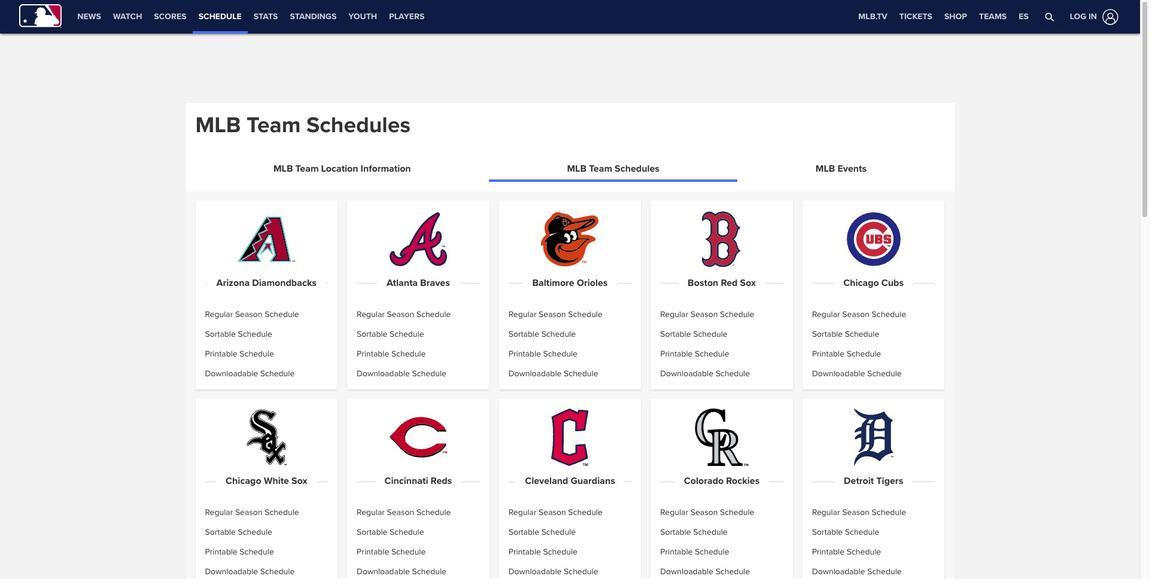 Task type: vqa. For each thing, say whether or not it's contained in the screenshot.
Downloadable Schedule for White
yes



Task type: locate. For each thing, give the bounding box(es) containing it.
team for mlb team schedules "link"
[[589, 163, 612, 175]]

printable schedule for arizona diamondbacks
[[205, 349, 274, 359]]

downloadable schedule for tigers
[[812, 567, 902, 577]]

chicago
[[843, 277, 879, 289], [226, 475, 261, 487]]

sortable schedule link for chicago white sox
[[205, 527, 272, 538]]

regular season schedule down cincinnati
[[357, 508, 451, 518]]

sortable schedule
[[205, 329, 272, 339], [357, 329, 424, 339], [509, 329, 576, 339], [660, 329, 728, 339], [812, 329, 879, 339], [205, 527, 272, 538], [357, 527, 424, 538], [509, 527, 576, 538], [660, 527, 728, 538], [812, 527, 879, 538]]

in
[[1089, 11, 1097, 22]]

season down baltimore
[[539, 309, 566, 320]]

printable schedule link for atlanta braves
[[357, 349, 426, 359]]

printable schedule for atlanta braves
[[357, 349, 426, 359]]

sortable schedule link
[[205, 329, 272, 339], [357, 329, 424, 339], [509, 329, 576, 339], [660, 329, 728, 339], [812, 329, 879, 339], [205, 527, 272, 538], [357, 527, 424, 538], [509, 527, 576, 538], [660, 527, 728, 538], [812, 527, 879, 538]]

schedule for the sortable schedule link related to atlanta braves
[[390, 329, 424, 339]]

mlb team schedules inside "link"
[[567, 163, 660, 175]]

printable schedule for baltimore orioles
[[509, 349, 578, 359]]

regular season schedule down colorado
[[660, 508, 754, 518]]

arizona diamondbacks
[[216, 277, 317, 289]]

schedule for downloadable schedule link related to reds
[[412, 567, 446, 577]]

sox right red
[[740, 277, 756, 289]]

season down cincinnati
[[387, 508, 414, 518]]

sortable
[[205, 329, 236, 339], [357, 329, 388, 339], [509, 329, 539, 339], [660, 329, 691, 339], [812, 329, 843, 339], [205, 527, 236, 538], [357, 527, 388, 538], [509, 527, 539, 538], [660, 527, 691, 538], [812, 527, 843, 538]]

sortable schedule link for atlanta braves
[[357, 329, 424, 339]]

red
[[721, 277, 738, 289]]

regular season schedule for braves
[[357, 309, 451, 320]]

regular season schedule link for orioles
[[509, 309, 603, 320]]

printable schedule link for colorado rockies
[[660, 547, 729, 557]]

schedule for the sortable schedule link associated with cleveland guardians
[[541, 527, 576, 538]]

sortable schedule link down chicago cubs
[[812, 329, 879, 339]]

boston red sox logo image
[[693, 211, 751, 268]]

regular season schedule down chicago cubs
[[812, 309, 906, 320]]

season down the atlanta
[[387, 309, 414, 320]]

regular for atlanta braves
[[357, 309, 385, 320]]

detroit
[[844, 475, 874, 487]]

cleveland indians logo image
[[541, 409, 599, 466]]

sortable schedule link for cleveland guardians
[[509, 527, 576, 538]]

team for mlb team location information link
[[295, 163, 319, 175]]

sortable schedule for chicago cubs
[[812, 329, 879, 339]]

baltimore orioles logo image
[[541, 211, 599, 268]]

arizona diamondbacks logo image
[[238, 211, 295, 268]]

teams link
[[973, 0, 1013, 34]]

regular season schedule link down baltimore
[[509, 309, 603, 320]]

cleveland guardians
[[525, 475, 615, 487]]

regular season schedule link for rockies
[[660, 508, 754, 518]]

mlb events link
[[742, 158, 940, 179]]

0 horizontal spatial mlb team schedules
[[195, 112, 411, 139]]

chicago left cubs
[[843, 277, 879, 289]]

schedule for downloadable schedule link corresponding to cubs
[[867, 369, 902, 379]]

sortable for boston red sox
[[660, 329, 691, 339]]

sortable schedule down cincinnati
[[357, 527, 424, 538]]

location
[[321, 163, 358, 175]]

downloadable schedule for diamondbacks
[[205, 369, 295, 379]]

downloadable schedule link for diamondbacks
[[205, 369, 295, 379]]

watch link
[[107, 0, 148, 34]]

sox
[[740, 277, 756, 289], [292, 475, 307, 487]]

regular season schedule down arizona diamondbacks
[[205, 309, 299, 320]]

regular season schedule link down the boston
[[660, 309, 754, 320]]

baltimore orioles
[[532, 277, 608, 289]]

secondary navigation element
[[71, 0, 431, 34]]

chicago for chicago cubs
[[843, 277, 879, 289]]

mlb inside "link"
[[567, 163, 587, 175]]

0 horizontal spatial sox
[[292, 475, 307, 487]]

schedule for printable schedule link corresponding to chicago white sox
[[240, 547, 274, 557]]

mlb team schedules link
[[494, 158, 733, 179]]

downloadable schedule link for red
[[660, 369, 750, 379]]

schedule for cincinnati reds printable schedule link
[[391, 547, 426, 557]]

printable schedule link for arizona diamondbacks
[[205, 349, 274, 359]]

detroit tigers logo image
[[845, 409, 902, 466]]

downloadable schedule link
[[205, 369, 295, 379], [357, 369, 446, 379], [509, 369, 598, 379], [660, 369, 750, 379], [812, 369, 902, 379], [205, 567, 295, 577], [357, 567, 446, 577], [509, 567, 598, 577], [660, 567, 750, 577], [812, 567, 902, 577]]

shop
[[944, 11, 967, 22]]

regular season schedule link down cincinnati
[[357, 508, 451, 518]]

boston
[[688, 277, 718, 289]]

printable schedule link for chicago cubs
[[812, 349, 881, 359]]

sortable schedule link down 'detroit'
[[812, 527, 879, 538]]

team
[[247, 112, 301, 139], [295, 163, 319, 175], [589, 163, 612, 175]]

schedule for the sortable schedule link related to cincinnati reds
[[390, 527, 424, 538]]

regular season schedule down chicago white sox
[[205, 508, 299, 518]]

printable schedule link
[[205, 349, 274, 359], [357, 349, 426, 359], [509, 349, 578, 359], [660, 349, 729, 359], [812, 349, 881, 359], [205, 547, 274, 557], [357, 547, 426, 557], [509, 547, 578, 557], [660, 547, 729, 557], [812, 547, 881, 557]]

sortable schedule down chicago white sox
[[205, 527, 272, 538]]

season down arizona on the left top of page
[[235, 309, 263, 320]]

printable schedule for chicago cubs
[[812, 349, 881, 359]]

1 vertical spatial sox
[[292, 475, 307, 487]]

0 vertical spatial chicago
[[843, 277, 879, 289]]

downloadable schedule for braves
[[357, 369, 446, 379]]

season for cleveland guardians
[[539, 508, 566, 518]]

schedule for arizona diamondbacks printable schedule link
[[240, 349, 274, 359]]

sortable schedule down 'detroit'
[[812, 527, 879, 538]]

sortable schedule link down the atlanta
[[357, 329, 424, 339]]

sortable schedule link down arizona on the left top of page
[[205, 329, 272, 339]]

season
[[235, 309, 263, 320], [387, 309, 414, 320], [539, 309, 566, 320], [691, 309, 718, 320], [842, 309, 870, 320], [235, 508, 263, 518], [387, 508, 414, 518], [539, 508, 566, 518], [691, 508, 718, 518], [842, 508, 870, 518]]

sortable schedule down the boston
[[660, 329, 728, 339]]

season down the boston
[[691, 309, 718, 320]]

sortable schedule link down chicago white sox
[[205, 527, 272, 538]]

printable for boston red sox
[[660, 349, 693, 359]]

sortable schedule down baltimore
[[509, 329, 576, 339]]

regular
[[205, 309, 233, 320], [357, 309, 385, 320], [509, 309, 537, 320], [660, 309, 688, 320], [812, 309, 840, 320], [205, 508, 233, 518], [357, 508, 385, 518], [509, 508, 537, 518], [660, 508, 688, 518], [812, 508, 840, 518]]

printable for arizona diamondbacks
[[205, 349, 237, 359]]

sortable schedule down chicago cubs
[[812, 329, 879, 339]]

regular season schedule down cleveland
[[509, 508, 603, 518]]

mlb for mlb team schedules "link"
[[567, 163, 587, 175]]

regular for cincinnati reds
[[357, 508, 385, 518]]

printable schedule for boston red sox
[[660, 349, 729, 359]]

printable for colorado rockies
[[660, 547, 693, 557]]

boston red sox
[[688, 277, 756, 289]]

season down colorado
[[691, 508, 718, 518]]

sortable schedule for baltimore orioles
[[509, 329, 576, 339]]

printable for baltimore orioles
[[509, 349, 541, 359]]

sortable schedule down colorado
[[660, 527, 728, 538]]

season for atlanta braves
[[387, 309, 414, 320]]

scores
[[154, 11, 187, 22]]

season down cleveland
[[539, 508, 566, 518]]

season down chicago cubs
[[842, 309, 870, 320]]

printable schedule link for cleveland guardians
[[509, 547, 578, 557]]

printable schedule link for chicago white sox
[[205, 547, 274, 557]]

sortable schedule down the atlanta
[[357, 329, 424, 339]]

regular season schedule down the atlanta
[[357, 309, 451, 320]]

white
[[264, 475, 289, 487]]

1 vertical spatial mlb team schedules
[[567, 163, 660, 175]]

season down chicago white sox
[[235, 508, 263, 518]]

log
[[1070, 11, 1087, 22]]

schedule for red's downloadable schedule link
[[716, 369, 750, 379]]

sox right white
[[292, 475, 307, 487]]

sortable schedule link down the boston
[[660, 329, 728, 339]]

cincinnati reds logo image
[[390, 409, 447, 466]]

chicago left white
[[226, 475, 261, 487]]

regular season schedule link down chicago cubs
[[812, 309, 906, 320]]

sortable schedule link down cincinnati
[[357, 527, 424, 538]]

schedule for the sortable schedule link corresponding to arizona diamondbacks
[[238, 329, 272, 339]]

regular season schedule link for braves
[[357, 309, 451, 320]]

mlb team location information
[[273, 163, 411, 175]]

colorado rockies
[[684, 475, 760, 487]]

regular season schedule
[[205, 309, 299, 320], [357, 309, 451, 320], [509, 309, 603, 320], [660, 309, 754, 320], [812, 309, 906, 320], [205, 508, 299, 518], [357, 508, 451, 518], [509, 508, 603, 518], [660, 508, 754, 518], [812, 508, 906, 518]]

printable schedule link for detroit tigers
[[812, 547, 881, 557]]

schedules inside "link"
[[615, 163, 660, 175]]

tickets
[[900, 11, 932, 22]]

schedule inside secondary navigation element
[[198, 11, 242, 22]]

season for chicago white sox
[[235, 508, 263, 518]]

standings
[[290, 11, 337, 22]]

printable for atlanta braves
[[357, 349, 389, 359]]

news link
[[71, 0, 107, 34]]

regular season schedule link down cleveland
[[509, 508, 603, 518]]

watch
[[113, 11, 142, 22]]

colorado
[[684, 475, 724, 487]]

regular season schedule down the boston
[[660, 309, 754, 320]]

schedule for orioles downloadable schedule link
[[564, 369, 598, 379]]

cubs
[[882, 277, 904, 289]]

rockies
[[726, 475, 760, 487]]

downloadable schedule
[[205, 369, 295, 379], [357, 369, 446, 379], [509, 369, 598, 379], [660, 369, 750, 379], [812, 369, 902, 379], [205, 567, 295, 577], [357, 567, 446, 577], [509, 567, 598, 577], [660, 567, 750, 577], [812, 567, 902, 577]]

1 horizontal spatial sox
[[740, 277, 756, 289]]

log in button
[[1063, 6, 1121, 27]]

printable schedule for colorado rockies
[[660, 547, 729, 557]]

sortable schedule link for chicago cubs
[[812, 329, 879, 339]]

mlb team location information link
[[200, 158, 484, 179]]

regular season schedule link down the atlanta
[[357, 309, 451, 320]]

1 horizontal spatial schedules
[[615, 163, 660, 175]]

downloadable schedule link for rockies
[[660, 567, 750, 577]]

printable
[[205, 349, 237, 359], [357, 349, 389, 359], [509, 349, 541, 359], [660, 349, 693, 359], [812, 349, 845, 359], [205, 547, 237, 557], [357, 547, 389, 557], [509, 547, 541, 557], [660, 547, 693, 557], [812, 547, 845, 557]]

regular season schedule link down chicago white sox
[[205, 508, 299, 518]]

schedule for chicago white sox the sortable schedule link
[[238, 527, 272, 538]]

0 horizontal spatial chicago
[[226, 475, 261, 487]]

schedules
[[306, 112, 411, 139], [615, 163, 660, 175]]

schedule for printable schedule link corresponding to atlanta braves
[[391, 349, 426, 359]]

mlb
[[195, 112, 241, 139], [273, 163, 293, 175], [567, 163, 587, 175], [816, 163, 835, 175]]

sortable for arizona diamondbacks
[[205, 329, 236, 339]]

0 vertical spatial sox
[[740, 277, 756, 289]]

regular season schedule link for cubs
[[812, 309, 906, 320]]

printable schedule
[[205, 349, 274, 359], [357, 349, 426, 359], [509, 349, 578, 359], [660, 349, 729, 359], [812, 349, 881, 359], [205, 547, 274, 557], [357, 547, 426, 557], [509, 547, 578, 557], [660, 547, 729, 557], [812, 547, 881, 557]]

schedule
[[198, 11, 242, 22], [265, 309, 299, 320], [416, 309, 451, 320], [568, 309, 603, 320], [720, 309, 754, 320], [872, 309, 906, 320], [238, 329, 272, 339], [390, 329, 424, 339], [541, 329, 576, 339], [693, 329, 728, 339], [845, 329, 879, 339], [240, 349, 274, 359], [391, 349, 426, 359], [543, 349, 578, 359], [695, 349, 729, 359], [847, 349, 881, 359], [260, 369, 295, 379], [412, 369, 446, 379], [564, 369, 598, 379], [716, 369, 750, 379], [867, 369, 902, 379], [265, 508, 299, 518], [416, 508, 451, 518], [568, 508, 603, 518], [720, 508, 754, 518], [872, 508, 906, 518], [238, 527, 272, 538], [390, 527, 424, 538], [541, 527, 576, 538], [693, 527, 728, 538], [845, 527, 879, 538], [240, 547, 274, 557], [391, 547, 426, 557], [543, 547, 578, 557], [695, 547, 729, 557], [847, 547, 881, 557], [260, 567, 295, 577], [412, 567, 446, 577], [564, 567, 598, 577], [716, 567, 750, 577], [867, 567, 902, 577]]

regular season schedule link down 'detroit'
[[812, 508, 906, 518]]

chicago for chicago white sox
[[226, 475, 261, 487]]

downloadable for chicago cubs
[[812, 369, 865, 379]]

printable schedule link for cincinnati reds
[[357, 547, 426, 557]]

sortable for detroit tigers
[[812, 527, 843, 538]]

sox for chicago white sox
[[292, 475, 307, 487]]

schedule link
[[193, 0, 248, 31]]

sortable schedule down cleveland
[[509, 527, 576, 538]]

mlb team schedules
[[195, 112, 411, 139], [567, 163, 660, 175]]

team inside "link"
[[589, 163, 612, 175]]

sortable schedule for boston red sox
[[660, 329, 728, 339]]

arizona
[[216, 277, 250, 289]]

regular season schedule for rockies
[[660, 508, 754, 518]]

sortable schedule link down cleveland
[[509, 527, 576, 538]]

downloadable
[[205, 369, 258, 379], [357, 369, 410, 379], [509, 369, 562, 379], [660, 369, 713, 379], [812, 369, 865, 379], [205, 567, 258, 577], [357, 567, 410, 577], [509, 567, 562, 577], [660, 567, 713, 577], [812, 567, 865, 577]]

diamondbacks
[[252, 277, 317, 289]]

sortable schedule link down colorado
[[660, 527, 728, 538]]

downloadable for cincinnati reds
[[357, 567, 410, 577]]

sortable schedule for atlanta braves
[[357, 329, 424, 339]]

detroit tigers
[[844, 475, 903, 487]]

1 vertical spatial schedules
[[615, 163, 660, 175]]

regular season schedule link down arizona diamondbacks
[[205, 309, 299, 320]]

0 horizontal spatial schedules
[[306, 112, 411, 139]]

atlanta braves
[[387, 277, 450, 289]]

1 vertical spatial chicago
[[226, 475, 261, 487]]

regular season schedule link
[[205, 309, 299, 320], [357, 309, 451, 320], [509, 309, 603, 320], [660, 309, 754, 320], [812, 309, 906, 320], [205, 508, 299, 518], [357, 508, 451, 518], [509, 508, 603, 518], [660, 508, 754, 518], [812, 508, 906, 518]]

season down 'detroit'
[[842, 508, 870, 518]]

regular season schedule down 'detroit'
[[812, 508, 906, 518]]

1 horizontal spatial chicago
[[843, 277, 879, 289]]

regular season schedule link down colorado
[[660, 508, 754, 518]]

standings link
[[284, 0, 343, 34]]

mlb.tv
[[859, 11, 888, 22]]

1 horizontal spatial mlb team schedules
[[567, 163, 660, 175]]

sortable schedule down arizona on the left top of page
[[205, 329, 272, 339]]

regular season schedule down baltimore
[[509, 309, 603, 320]]

sortable schedule link down baltimore
[[509, 329, 576, 339]]

sortable schedule for detroit tigers
[[812, 527, 879, 538]]



Task type: describe. For each thing, give the bounding box(es) containing it.
atlanta
[[387, 277, 418, 289]]

cincinnati reds
[[385, 475, 452, 487]]

downloadable schedule for white
[[205, 567, 295, 577]]

youth link
[[343, 0, 383, 34]]

mlb for the mlb events link
[[816, 163, 835, 175]]

stats
[[254, 11, 278, 22]]

printable schedule link for boston red sox
[[660, 349, 729, 359]]

es
[[1019, 11, 1029, 22]]

downloadable schedule for guardians
[[509, 567, 598, 577]]

sortable schedule link for cincinnati reds
[[357, 527, 424, 538]]

season for chicago cubs
[[842, 309, 870, 320]]

regular season schedule link for reds
[[357, 508, 451, 518]]

schedule for the sortable schedule link associated with colorado rockies
[[693, 527, 728, 538]]

mlb.tv link
[[853, 0, 894, 34]]

sortable schedule for colorado rockies
[[660, 527, 728, 538]]

reds
[[431, 475, 452, 487]]

schedule for printable schedule link associated with detroit tigers
[[847, 547, 881, 557]]

regular season schedule for reds
[[357, 508, 451, 518]]

sortable schedule for cleveland guardians
[[509, 527, 576, 538]]

events
[[838, 163, 867, 175]]

sortable schedule link for colorado rockies
[[660, 527, 728, 538]]

printable schedule for cincinnati reds
[[357, 547, 426, 557]]

information
[[361, 163, 411, 175]]

downloadable for colorado rockies
[[660, 567, 713, 577]]

downloadable for baltimore orioles
[[509, 369, 562, 379]]

season for baltimore orioles
[[539, 309, 566, 320]]

guardians
[[571, 475, 615, 487]]

teams
[[979, 11, 1007, 22]]

chicago cubs
[[843, 277, 904, 289]]

search image
[[1045, 12, 1054, 22]]

downloadable for atlanta braves
[[357, 369, 410, 379]]

downloadable schedule for orioles
[[509, 369, 598, 379]]

regular for baltimore orioles
[[509, 309, 537, 320]]

downloadable for detroit tigers
[[812, 567, 865, 577]]

season for arizona diamondbacks
[[235, 309, 263, 320]]

schedule for downloadable schedule link related to white
[[260, 567, 295, 577]]

braves
[[420, 277, 450, 289]]

regular for chicago cubs
[[812, 309, 840, 320]]

schedule for braves downloadable schedule link
[[412, 369, 446, 379]]

log in
[[1070, 11, 1097, 22]]

top navigation element
[[0, 0, 1140, 34]]

downloadable schedule link for white
[[205, 567, 295, 577]]

schedule for boston red sox's printable schedule link
[[695, 349, 729, 359]]

players link
[[383, 0, 431, 34]]

cincinnati
[[385, 475, 428, 487]]

downloadable schedule for reds
[[357, 567, 446, 577]]

downloadable schedule for red
[[660, 369, 750, 379]]

stats link
[[248, 0, 284, 34]]

printable schedule for detroit tigers
[[812, 547, 881, 557]]

schedule for the sortable schedule link related to chicago cubs
[[845, 329, 879, 339]]

regular season schedule for guardians
[[509, 508, 603, 518]]

tigers
[[876, 475, 903, 487]]

atlanta braves logo image
[[390, 211, 447, 268]]

season for cincinnati reds
[[387, 508, 414, 518]]

schedule for printable schedule link for baltimore orioles
[[543, 349, 578, 359]]

sortable schedule link for arizona diamondbacks
[[205, 329, 272, 339]]

chicago white sox
[[226, 475, 307, 487]]

chicago cubs logo image
[[845, 211, 902, 268]]

printable for chicago cubs
[[812, 349, 845, 359]]

news
[[77, 11, 101, 22]]

shop link
[[938, 0, 973, 34]]

downloadable for cleveland guardians
[[509, 567, 562, 577]]

major league baseball image
[[19, 4, 62, 28]]

regular for boston red sox
[[660, 309, 688, 320]]

printable for cincinnati reds
[[357, 547, 389, 557]]

colorado rockies logo image
[[693, 409, 751, 466]]

downloadable schedule link for orioles
[[509, 369, 598, 379]]

sortable schedule for arizona diamondbacks
[[205, 329, 272, 339]]

sortable for chicago white sox
[[205, 527, 236, 538]]

tickets link
[[894, 0, 938, 34]]

players
[[389, 11, 425, 22]]

regular season schedule link for white
[[205, 508, 299, 518]]

es link
[[1013, 0, 1035, 34]]

0 vertical spatial mlb team schedules
[[195, 112, 411, 139]]

baltimore
[[532, 277, 574, 289]]

0 vertical spatial schedules
[[306, 112, 411, 139]]

mlb events
[[816, 163, 867, 175]]

season for colorado rockies
[[691, 508, 718, 518]]

sortable schedule link for detroit tigers
[[812, 527, 879, 538]]

tertiary navigation element
[[853, 0, 1035, 34]]

chicago white sox logo image
[[238, 409, 295, 466]]

regular for cleveland guardians
[[509, 508, 537, 518]]

downloadable schedule link for braves
[[357, 369, 446, 379]]

youth
[[349, 11, 377, 22]]

schedule for downloadable schedule link corresponding to guardians
[[564, 567, 598, 577]]

schedule for the sortable schedule link for detroit tigers
[[845, 527, 879, 538]]

downloadable schedule link for tigers
[[812, 567, 902, 577]]

schedule for the sortable schedule link associated with baltimore orioles
[[541, 329, 576, 339]]

regular for arizona diamondbacks
[[205, 309, 233, 320]]

regular season schedule link for guardians
[[509, 508, 603, 518]]

scores link
[[148, 0, 193, 34]]

orioles
[[577, 277, 608, 289]]

downloadable for boston red sox
[[660, 369, 713, 379]]

regular season schedule link for diamondbacks
[[205, 309, 299, 320]]

printable for cleveland guardians
[[509, 547, 541, 557]]

sortable for atlanta braves
[[357, 329, 388, 339]]

schedule for chicago cubs's printable schedule link
[[847, 349, 881, 359]]

downloadable for chicago white sox
[[205, 567, 258, 577]]

season for detroit tigers
[[842, 508, 870, 518]]

sortable schedule for chicago white sox
[[205, 527, 272, 538]]

regular season schedule for orioles
[[509, 309, 603, 320]]

sortable schedule link for boston red sox
[[660, 329, 728, 339]]

cleveland
[[525, 475, 568, 487]]

sortable for chicago cubs
[[812, 329, 843, 339]]

schedule for downloadable schedule link corresponding to rockies
[[716, 567, 750, 577]]

regular season schedule for cubs
[[812, 309, 906, 320]]

downloadable schedule link for reds
[[357, 567, 446, 577]]

printable schedule for cleveland guardians
[[509, 547, 578, 557]]

downloadable schedule link for cubs
[[812, 369, 902, 379]]

downloadable schedule for cubs
[[812, 369, 902, 379]]

regular season schedule for tigers
[[812, 508, 906, 518]]



